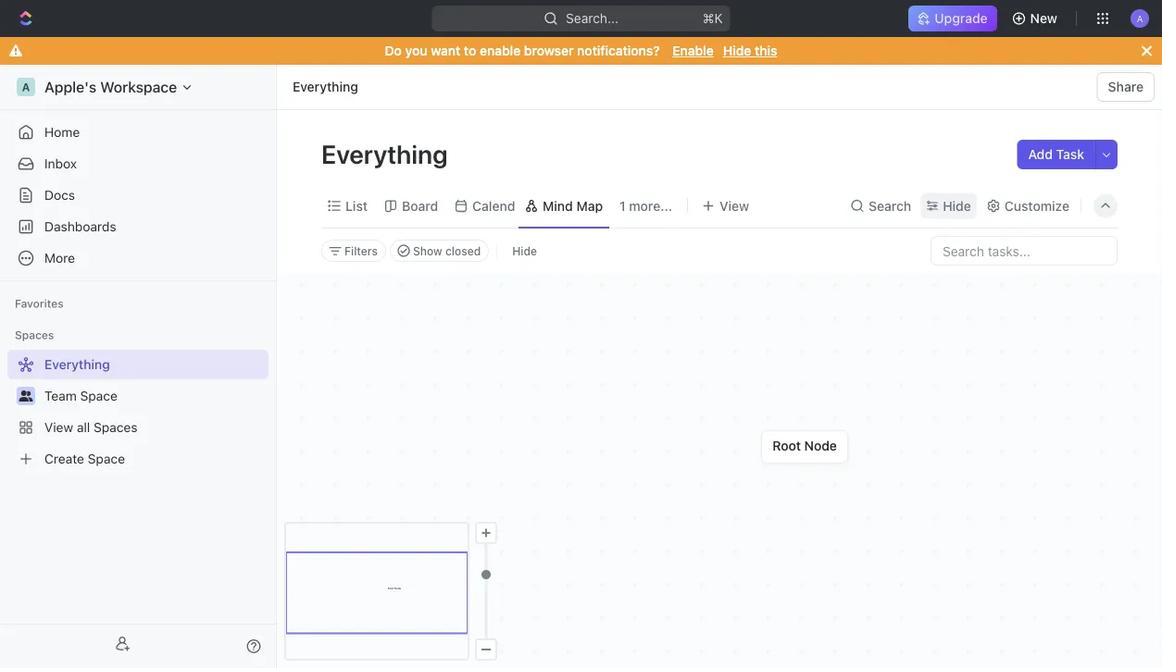 Task type: vqa. For each thing, say whether or not it's contained in the screenshot.
'Upgrade' link
yes



Task type: describe. For each thing, give the bounding box(es) containing it.
mind map
[[476, 198, 536, 214]]

add
[[1029, 147, 1053, 162]]

search button
[[845, 193, 917, 219]]

inbox
[[44, 156, 77, 171]]

view for view
[[655, 198, 685, 214]]

share
[[1108, 79, 1144, 94]]

do
[[385, 43, 402, 58]]

search...
[[566, 11, 619, 26]]

view button
[[631, 184, 691, 228]]

customize button
[[981, 193, 1075, 219]]

browser
[[524, 43, 574, 58]]

2 more...
[[553, 198, 608, 214]]

list link
[[342, 193, 368, 219]]

team space link
[[44, 382, 265, 411]]

more...
[[564, 198, 608, 214]]

search
[[869, 198, 912, 214]]

want
[[431, 43, 461, 58]]

spaces inside tree
[[94, 420, 138, 435]]

a inside navigation
[[22, 81, 30, 94]]

a inside dropdown button
[[1137, 13, 1143, 23]]

apple's
[[44, 78, 97, 96]]

closed
[[445, 245, 481, 258]]

Search tasks... text field
[[932, 237, 1117, 265]]

view all spaces link
[[7, 413, 265, 443]]

add task button
[[1018, 140, 1096, 170]]

new
[[1031, 11, 1058, 26]]

inbox link
[[7, 149, 269, 179]]

dashboards
[[44, 219, 116, 234]]

board link
[[398, 193, 438, 219]]

share button
[[1097, 72, 1155, 102]]

show closed
[[413, 245, 481, 258]]

create
[[44, 452, 84, 467]]

do you want to enable browser notifications? enable hide this
[[385, 43, 778, 58]]

apple's workspace, , element
[[17, 78, 35, 96]]



Task type: locate. For each thing, give the bounding box(es) containing it.
home
[[44, 125, 80, 140]]

new button
[[1005, 4, 1069, 33]]

hide
[[723, 43, 752, 58], [943, 198, 972, 214], [512, 245, 537, 258]]

favorites
[[15, 297, 64, 310]]

docs link
[[7, 181, 269, 210]]

⌘k
[[703, 11, 723, 26]]

workspace
[[100, 78, 177, 96]]

tree inside sidebar navigation
[[7, 350, 269, 474]]

1 horizontal spatial spaces
[[94, 420, 138, 435]]

space for create space
[[88, 452, 125, 467]]

view for view all spaces
[[44, 420, 73, 435]]

view inside button
[[655, 198, 685, 214]]

list
[[346, 198, 368, 214]]

filters
[[345, 245, 378, 258]]

0 vertical spatial view
[[655, 198, 685, 214]]

more
[[44, 251, 75, 266]]

view left all
[[44, 420, 73, 435]]

1 horizontal spatial view
[[655, 198, 685, 214]]

everything link
[[288, 76, 363, 98], [7, 350, 265, 380]]

you
[[405, 43, 428, 58]]

0 vertical spatial a
[[1137, 13, 1143, 23]]

None range field
[[475, 545, 497, 639]]

team
[[44, 389, 77, 404]]

a up share
[[1137, 13, 1143, 23]]

1 vertical spatial a
[[22, 81, 30, 94]]

2 vertical spatial hide
[[512, 245, 537, 258]]

enable
[[673, 43, 714, 58]]

board
[[402, 198, 438, 214]]

0 vertical spatial spaces
[[15, 329, 54, 342]]

to
[[464, 43, 476, 58]]

everything
[[293, 79, 358, 94], [321, 138, 454, 169], [44, 357, 110, 372]]

a left apple's at the top left of page
[[22, 81, 30, 94]]

space for team space
[[80, 389, 118, 404]]

mind map link
[[473, 193, 536, 219]]

add task
[[1029, 147, 1085, 162]]

1 horizontal spatial everything link
[[288, 76, 363, 98]]

enable
[[480, 43, 521, 58]]

0 vertical spatial everything
[[293, 79, 358, 94]]

create space
[[44, 452, 125, 467]]

home link
[[7, 118, 269, 147]]

0 horizontal spatial a
[[22, 81, 30, 94]]

favorites button
[[7, 293, 71, 315]]

tree
[[7, 350, 269, 474]]

0 horizontal spatial hide
[[512, 245, 537, 258]]

upgrade
[[935, 11, 988, 26]]

sidebar navigation
[[0, 65, 281, 669]]

notifications?
[[577, 43, 660, 58]]

this
[[755, 43, 778, 58]]

tree containing everything
[[7, 350, 269, 474]]

hide button
[[505, 240, 545, 262]]

0 horizontal spatial spaces
[[15, 329, 54, 342]]

view right more...
[[655, 198, 685, 214]]

a
[[1137, 13, 1143, 23], [22, 81, 30, 94]]

1 vertical spatial spaces
[[94, 420, 138, 435]]

map
[[510, 198, 536, 214]]

1 horizontal spatial hide
[[723, 43, 752, 58]]

2 more... button
[[547, 193, 614, 219]]

1 vertical spatial view
[[44, 420, 73, 435]]

user group image
[[19, 391, 33, 402]]

0 vertical spatial hide
[[723, 43, 752, 58]]

view
[[655, 198, 685, 214], [44, 420, 73, 435]]

1 vertical spatial everything link
[[7, 350, 265, 380]]

hide inside button
[[512, 245, 537, 258]]

view button
[[631, 193, 691, 219]]

a button
[[1125, 4, 1155, 33]]

view all spaces
[[44, 420, 138, 435]]

filters button
[[321, 240, 386, 262]]

more button
[[7, 244, 269, 273]]

everything link inside tree
[[7, 350, 265, 380]]

2
[[553, 198, 561, 214]]

view inside sidebar navigation
[[44, 420, 73, 435]]

hide inside dropdown button
[[943, 198, 972, 214]]

hide button
[[921, 193, 977, 219]]

show
[[413, 245, 442, 258]]

0 horizontal spatial everything link
[[7, 350, 265, 380]]

upgrade link
[[909, 6, 997, 31]]

2 horizontal spatial hide
[[943, 198, 972, 214]]

team space
[[44, 389, 118, 404]]

space up view all spaces
[[80, 389, 118, 404]]

0 vertical spatial everything link
[[288, 76, 363, 98]]

space down view all spaces
[[88, 452, 125, 467]]

spaces down favorites
[[15, 329, 54, 342]]

docs
[[44, 188, 75, 203]]

1 horizontal spatial a
[[1137, 13, 1143, 23]]

apple's workspace
[[44, 78, 177, 96]]

2 vertical spatial everything
[[44, 357, 110, 372]]

task
[[1057, 147, 1085, 162]]

spaces right all
[[94, 420, 138, 435]]

space
[[80, 389, 118, 404], [88, 452, 125, 467]]

hide down map
[[512, 245, 537, 258]]

customize
[[1005, 198, 1070, 214]]

show closed button
[[390, 240, 489, 262]]

hide left this
[[723, 43, 752, 58]]

dashboards link
[[7, 212, 269, 242]]

space inside "link"
[[80, 389, 118, 404]]

everything inside tree
[[44, 357, 110, 372]]

0 horizontal spatial view
[[44, 420, 73, 435]]

spaces
[[15, 329, 54, 342], [94, 420, 138, 435]]

1 vertical spatial everything
[[321, 138, 454, 169]]

create space link
[[7, 445, 265, 474]]

all
[[77, 420, 90, 435]]

hide right search
[[943, 198, 972, 214]]

1 vertical spatial space
[[88, 452, 125, 467]]

mind
[[476, 198, 507, 214]]

0 vertical spatial space
[[80, 389, 118, 404]]

1 vertical spatial hide
[[943, 198, 972, 214]]



